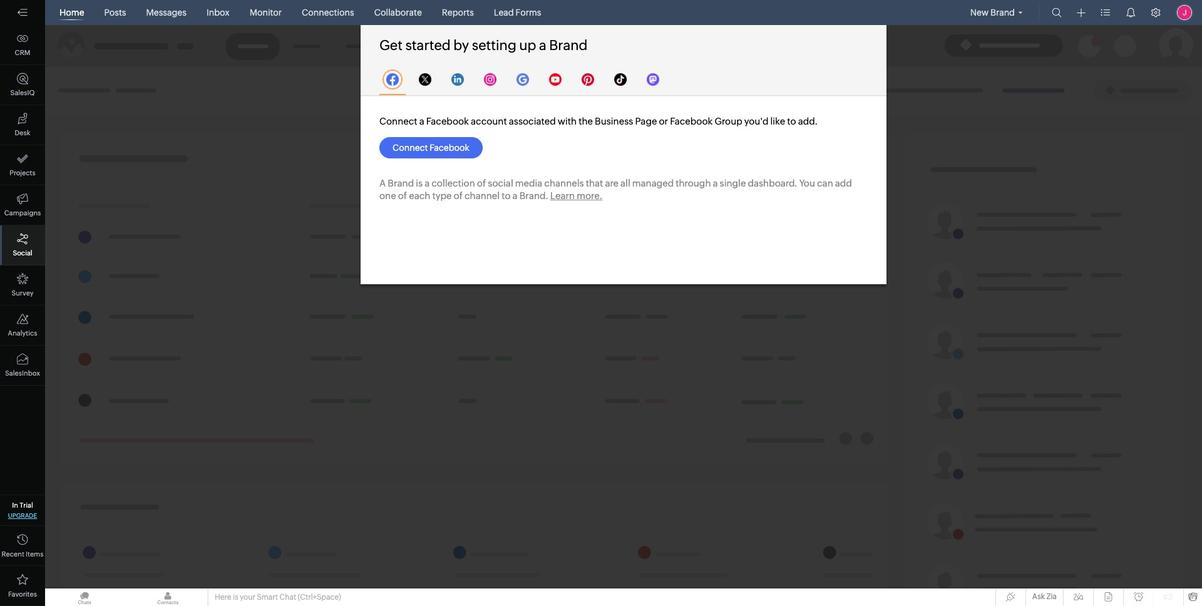 Task type: vqa. For each thing, say whether or not it's contained in the screenshot.
admin
no



Task type: locate. For each thing, give the bounding box(es) containing it.
monitor link
[[245, 0, 287, 25]]

home link
[[54, 0, 89, 25]]

lead forms
[[494, 8, 541, 18]]

zia
[[1047, 592, 1057, 601]]

ask
[[1032, 592, 1045, 601]]

quick actions image
[[1077, 8, 1086, 18]]

smart
[[257, 593, 278, 602]]

recent
[[2, 550, 24, 558]]

notifications image
[[1126, 8, 1136, 18]]

reports link
[[437, 0, 479, 25]]

recent items
[[2, 550, 43, 558]]

team notifications image
[[1101, 8, 1111, 18]]

posts
[[104, 8, 126, 18]]

connections link
[[297, 0, 359, 25]]

desk
[[15, 129, 30, 136]]

monitor
[[250, 8, 282, 18]]

messages
[[146, 8, 186, 18]]

here
[[215, 593, 231, 602]]

projects
[[10, 169, 35, 177]]

new
[[970, 8, 989, 18]]

messages link
[[141, 0, 191, 25]]

new brand
[[970, 8, 1015, 18]]

brand
[[991, 8, 1015, 18]]

campaigns
[[4, 209, 41, 217]]

desk link
[[0, 105, 45, 145]]

chats image
[[45, 589, 124, 606]]

analytics
[[8, 329, 37, 337]]

inbox
[[207, 8, 230, 18]]



Task type: describe. For each thing, give the bounding box(es) containing it.
contacts image
[[128, 589, 207, 606]]

upgrade
[[8, 512, 37, 519]]

configure settings image
[[1151, 8, 1161, 18]]

forms
[[516, 8, 541, 18]]

projects link
[[0, 145, 45, 185]]

reports
[[442, 8, 474, 18]]

collaborate
[[374, 8, 422, 18]]

favorites
[[8, 590, 37, 598]]

ask zia
[[1032, 592, 1057, 601]]

here is your smart chat (ctrl+space)
[[215, 593, 341, 602]]

is
[[233, 593, 238, 602]]

survey link
[[0, 265, 45, 306]]

lead
[[494, 8, 514, 18]]

salesinbox link
[[0, 346, 45, 386]]

home
[[59, 8, 84, 18]]

trial
[[20, 502, 33, 509]]

salesiq link
[[0, 65, 45, 105]]

items
[[26, 550, 43, 558]]

connections
[[302, 8, 354, 18]]

chat
[[279, 593, 296, 602]]

crm link
[[0, 25, 45, 65]]

your
[[240, 593, 255, 602]]

survey
[[12, 289, 34, 297]]

campaigns link
[[0, 185, 45, 225]]

salesinbox
[[5, 369, 40, 377]]

search image
[[1052, 8, 1062, 18]]

salesiq
[[10, 89, 35, 96]]

in
[[12, 502, 18, 509]]

social link
[[0, 225, 45, 265]]

collaborate link
[[369, 0, 427, 25]]

lead forms link
[[489, 0, 546, 25]]

in trial upgrade
[[8, 502, 37, 519]]

inbox link
[[202, 0, 235, 25]]

crm
[[15, 49, 30, 56]]

analytics link
[[0, 306, 45, 346]]

(ctrl+space)
[[298, 593, 341, 602]]

posts link
[[99, 0, 131, 25]]

social
[[13, 249, 32, 257]]



